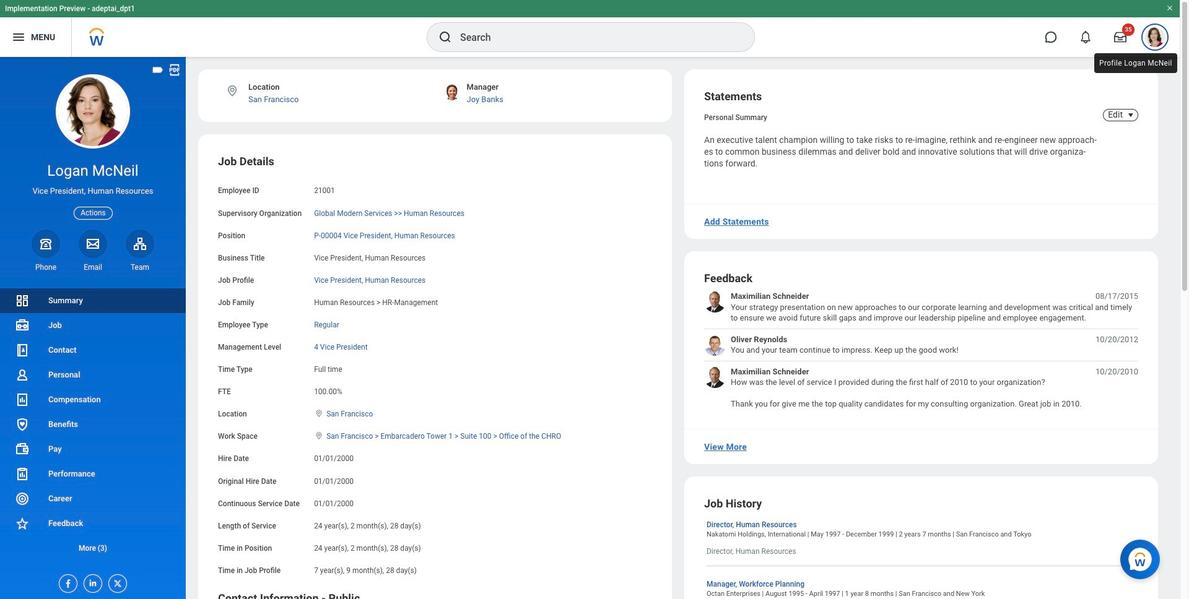 Task type: locate. For each thing, give the bounding box(es) containing it.
feedback image
[[15, 517, 30, 532]]

facebook image
[[59, 576, 73, 589]]

2 vertical spatial location image
[[314, 432, 324, 441]]

0 vertical spatial location image
[[226, 84, 239, 98]]

phone logan mcneil element
[[32, 263, 60, 273]]

employee's photo (maximilian schneider) image
[[705, 291, 726, 313], [705, 367, 726, 388]]

1 horizontal spatial list
[[705, 291, 1139, 410]]

group
[[218, 155, 653, 577]]

1 vertical spatial employee's photo (maximilian schneider) image
[[705, 367, 726, 388]]

employee's photo (maximilian schneider) image up employee's photo (oliver reynolds)
[[705, 291, 726, 313]]

benefits image
[[15, 418, 30, 433]]

navigation pane region
[[0, 57, 186, 600]]

tooltip
[[1093, 51, 1180, 76]]

close environment banner image
[[1167, 4, 1174, 12]]

tag image
[[151, 63, 165, 77]]

team logan mcneil element
[[126, 263, 154, 273]]

employee's photo (maximilian schneider) image down employee's photo (oliver reynolds)
[[705, 367, 726, 388]]

career image
[[15, 492, 30, 507]]

caret down image
[[1124, 110, 1139, 120]]

justify image
[[11, 30, 26, 45]]

mail image
[[86, 237, 100, 251]]

1 vertical spatial location image
[[314, 410, 324, 419]]

location image
[[226, 84, 239, 98], [314, 410, 324, 419], [314, 432, 324, 441]]

banner
[[0, 0, 1181, 57]]

0 vertical spatial employee's photo (maximilian schneider) image
[[705, 291, 726, 313]]

view team image
[[133, 237, 148, 251]]

list
[[0, 289, 186, 561], [705, 291, 1139, 410]]

email logan mcneil element
[[79, 263, 107, 273]]

contact image
[[15, 343, 30, 358]]



Task type: describe. For each thing, give the bounding box(es) containing it.
notifications large image
[[1080, 31, 1093, 43]]

view printable version (pdf) image
[[168, 63, 182, 77]]

search image
[[438, 30, 453, 45]]

inbox large image
[[1115, 31, 1127, 43]]

1 employee's photo (maximilian schneider) image from the top
[[705, 291, 726, 313]]

personal summary element
[[705, 111, 768, 122]]

linkedin image
[[84, 576, 98, 589]]

x image
[[109, 576, 123, 589]]

pay image
[[15, 442, 30, 457]]

performance image
[[15, 467, 30, 482]]

Search Workday  search field
[[460, 24, 729, 51]]

2 employee's photo (maximilian schneider) image from the top
[[705, 367, 726, 388]]

full time element
[[314, 363, 343, 374]]

employee's photo (oliver reynolds) image
[[705, 334, 726, 356]]

profile logan mcneil image
[[1146, 27, 1166, 50]]

personal image
[[15, 368, 30, 383]]

phone image
[[37, 237, 55, 251]]

0 horizontal spatial list
[[0, 289, 186, 561]]

summary image
[[15, 294, 30, 309]]

compensation image
[[15, 393, 30, 408]]

job image
[[15, 319, 30, 333]]



Task type: vqa. For each thing, say whether or not it's contained in the screenshot.
Benefits icon on the bottom left of the page
yes



